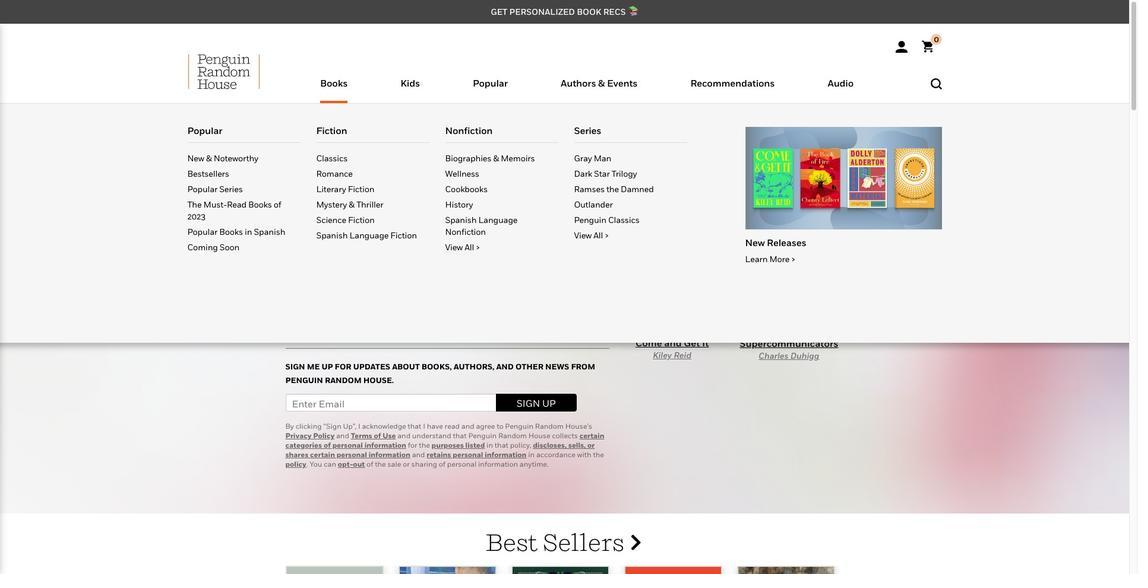 Task type: vqa. For each thing, say whether or not it's contained in the screenshot.
isaac asimov link
no



Task type: locate. For each thing, give the bounding box(es) containing it.
best sellers
[[485, 529, 629, 557]]

read up history
[[433, 172, 479, 193]]

0 horizontal spatial for
[[335, 362, 351, 372]]

gray man link
[[574, 152, 687, 168]]

view down assistant
[[445, 242, 463, 252]]

nonfiction inside nonfiction link
[[445, 125, 493, 137]]

for down understand
[[408, 442, 417, 451]]

kiley reid
[[653, 350, 691, 360]]

> down assistant
[[476, 242, 480, 252]]

all inside biographies & memoirs wellness cookbooks history spanish language nonfiction view all >
[[465, 242, 474, 252]]

0 vertical spatial with
[[351, 233, 370, 245]]

0 horizontal spatial with
[[351, 233, 370, 245]]

view inside gray man dark star trilogy ramses the damned outlander penguin classics view all >
[[574, 230, 592, 241]]

random up house on the bottom
[[535, 423, 564, 432]]

get personalized book recs 📚
[[491, 7, 638, 17]]

0 horizontal spatial sign
[[285, 362, 305, 372]]

0 vertical spatial that
[[408, 423, 421, 432]]

or inside and retains personal information in accordance with the policy . you can opt-out of the sale or sharing of personal information anytime.
[[403, 461, 410, 470]]

fiction up thriller
[[348, 184, 374, 194]]

sign up house on the bottom
[[517, 398, 540, 410]]

1 horizontal spatial sign
[[517, 398, 540, 410]]

shopping cart image
[[922, 34, 942, 53]]

i right the up",
[[358, 423, 360, 432]]

of right the out
[[367, 461, 373, 470]]

privacy
[[285, 432, 312, 441]]

1 horizontal spatial series
[[574, 125, 601, 137]]

language down science fiction link
[[350, 230, 389, 241]]

0 horizontal spatial spanish
[[254, 227, 285, 237]]

1 vertical spatial read
[[227, 200, 246, 210]]

0 vertical spatial view
[[574, 230, 592, 241]]

the down the star
[[606, 184, 619, 194]]

and right use
[[398, 432, 410, 441]]

fiction down thriller
[[348, 215, 375, 225]]

1 nonfiction from the top
[[445, 125, 493, 137]]

sign for sign up
[[517, 398, 540, 410]]

1 vertical spatial books
[[248, 200, 272, 210]]

0 vertical spatial books
[[320, 77, 348, 89]]

1 vertical spatial new
[[745, 237, 765, 249]]

books down popular series link
[[248, 200, 272, 210]]

series up the gray
[[574, 125, 601, 137]]

0 horizontal spatial in
[[245, 227, 252, 237]]

agree
[[476, 423, 495, 432]]

1 horizontal spatial or
[[587, 442, 595, 451]]

information inside discloses, sells, or shares certain personal information
[[369, 451, 410, 460]]

0 horizontal spatial i
[[358, 423, 360, 432]]

1 horizontal spatial certain
[[580, 432, 604, 441]]

classics down outlander link
[[608, 215, 640, 225]]

& inside 'new & noteworthy bestsellers popular series the must-read books of 2023 popular books in spanish coming soon'
[[206, 153, 212, 163]]

in up anytime.
[[528, 451, 535, 460]]

1 vertical spatial view
[[445, 242, 463, 252]]

certain up you
[[310, 451, 335, 460]]

2 vertical spatial books
[[219, 227, 243, 237]]

1 vertical spatial sign
[[517, 398, 540, 410]]

by clicking "sign up", i acknowledge that i have read and agree to penguin random house's privacy policy and terms of use and understand that penguin random house collects
[[285, 423, 592, 441]]

purposes listed link
[[432, 442, 485, 451]]

fiction inside fiction "link"
[[316, 125, 347, 137]]

2 horizontal spatial in
[[528, 451, 535, 460]]

& up wellness 'link' at the top left of the page
[[493, 153, 499, 163]]

can
[[324, 461, 336, 470]]

1 horizontal spatial for
[[408, 442, 417, 451]]

2023
[[187, 211, 206, 222]]

house.
[[363, 376, 394, 385]]

main navigation element
[[159, 54, 970, 346]]

about up the house.
[[392, 362, 420, 372]]

about down from the celebrated author of such a fun age
[[364, 220, 391, 232]]

1 vertical spatial with
[[577, 451, 591, 460]]

the down understand
[[419, 442, 430, 451]]

spanish
[[445, 215, 477, 225], [254, 227, 285, 237], [316, 230, 348, 241]]

1 vertical spatial about
[[392, 362, 420, 372]]

dark star trilogy link
[[574, 168, 687, 183]]

and right read
[[461, 423, 474, 432]]

the
[[606, 184, 619, 194], [311, 206, 326, 218], [419, 442, 430, 451], [593, 451, 604, 460], [375, 461, 386, 470]]

1 vertical spatial up
[[542, 398, 556, 410]]

0 vertical spatial all
[[594, 230, 603, 241]]

0 vertical spatial >
[[605, 230, 609, 241]]

all down assistant
[[465, 242, 474, 252]]

1 i from the left
[[358, 423, 360, 432]]

news
[[545, 362, 569, 372]]

up inside sign me up for updates about books, authors, and other news from penguin random house.
[[322, 362, 333, 372]]

2 horizontal spatial books
[[320, 77, 348, 89]]

dark
[[574, 169, 592, 179]]

1 vertical spatial language
[[350, 230, 389, 241]]

spanish language nonfiction link
[[445, 214, 558, 241]]

sign inside sign me up for updates about books, authors, and other news from penguin random house.
[[285, 362, 305, 372]]

certain
[[580, 432, 604, 441], [310, 451, 335, 460]]

1 horizontal spatial i
[[423, 423, 425, 432]]

> inside new releases learn more >
[[791, 254, 795, 264]]

0 horizontal spatial certain
[[310, 451, 335, 460]]

1 horizontal spatial in
[[487, 442, 493, 451]]

1 vertical spatial random
[[535, 423, 564, 432]]

and up kiley reid
[[664, 337, 682, 349]]

1 horizontal spatial random
[[498, 432, 527, 441]]

0 horizontal spatial classics
[[316, 153, 348, 163]]

get personalized book recs 📚 link
[[491, 7, 638, 17]]

0 horizontal spatial language
[[350, 230, 389, 241]]

charles duhigg link
[[759, 351, 819, 361]]

information down use
[[365, 442, 406, 451]]

0 horizontal spatial about
[[364, 220, 391, 232]]

new up bestsellers
[[187, 153, 204, 163]]

classics up romance
[[316, 153, 348, 163]]

your
[[334, 172, 379, 193]]

listed
[[465, 442, 485, 451]]

2 horizontal spatial >
[[791, 254, 795, 264]]

random down 'updates'
[[325, 376, 362, 385]]

personal down terms
[[332, 442, 363, 451]]

and retains personal information in accordance with the policy . you can opt-out of the sale or sharing of personal information anytime.
[[285, 451, 604, 470]]

& left events
[[598, 77, 605, 89]]

fiction down books link
[[316, 125, 347, 137]]

1 horizontal spatial view
[[574, 230, 592, 241]]

0 vertical spatial up
[[322, 362, 333, 372]]

& up bestsellers
[[206, 153, 212, 163]]

that
[[408, 423, 421, 432], [453, 432, 467, 441], [495, 442, 508, 451]]

0 vertical spatial in
[[245, 227, 252, 237]]

or right sale
[[403, 461, 410, 470]]

opt-
[[338, 461, 353, 470]]

0 horizontal spatial series
[[219, 184, 243, 194]]

spanish up the coming soon link
[[254, 227, 285, 237]]

1 horizontal spatial that
[[453, 432, 467, 441]]

duhigg
[[790, 351, 819, 361]]

0 horizontal spatial new
[[187, 153, 204, 163]]

1 horizontal spatial with
[[577, 451, 591, 460]]

and right fresh
[[558, 206, 575, 218]]

practicing the way image
[[285, 567, 383, 575]]

0 vertical spatial new
[[187, 153, 204, 163]]

the right accordance
[[593, 451, 604, 460]]

1 vertical spatial or
[[403, 461, 410, 470]]

0 horizontal spatial up
[[322, 362, 333, 372]]

1 horizontal spatial about
[[392, 362, 420, 372]]

> right more
[[791, 254, 795, 264]]

0 horizontal spatial view
[[445, 242, 463, 252]]

>
[[605, 230, 609, 241], [476, 242, 480, 252], [791, 254, 795, 264]]

privacy policy link
[[285, 432, 335, 441]]

1 horizontal spatial up
[[542, 398, 556, 410]]

policy
[[313, 432, 335, 441]]

history
[[445, 200, 473, 210]]

the inside gray man dark star trilogy ramses the damned outlander penguin classics view all >
[[606, 184, 619, 194]]

series down bestsellers link
[[219, 184, 243, 194]]

books up browse by category or genre image
[[320, 77, 348, 89]]

spanish inside 'new & noteworthy bestsellers popular series the must-read books of 2023 popular books in spanish coming soon'
[[254, 227, 285, 237]]

ramses the damned link
[[574, 183, 687, 198]]

in up the coming soon link
[[245, 227, 252, 237]]

new up "learn"
[[745, 237, 765, 249]]

coming soon link
[[187, 241, 300, 257]]

0 vertical spatial sign
[[285, 362, 305, 372]]

popular up nonfiction link
[[473, 77, 508, 89]]

2 i from the left
[[423, 423, 425, 432]]

science fiction link
[[316, 214, 429, 229]]

authors
[[561, 77, 596, 89]]

language
[[478, 215, 518, 225], [350, 230, 389, 241]]

that down 'to'
[[495, 442, 508, 451]]

all inside gray man dark star trilogy ramses the damned outlander penguin classics view all >
[[594, 230, 603, 241]]

1 vertical spatial classics
[[608, 215, 640, 225]]

policy
[[285, 461, 306, 470]]

2 horizontal spatial spanish
[[445, 215, 477, 225]]

1 horizontal spatial read
[[433, 172, 479, 193]]

0 horizontal spatial read
[[227, 200, 246, 210]]

for left 'updates'
[[335, 362, 351, 372]]

a down author
[[393, 220, 398, 232]]

must-
[[203, 200, 227, 210]]

& for memoirs
[[493, 153, 499, 163]]

0 vertical spatial classics
[[316, 153, 348, 163]]

come and get it
[[636, 337, 709, 349]]

and down comes
[[493, 220, 510, 232]]

opt-out link
[[338, 461, 365, 470]]

ramses
[[574, 184, 605, 194]]

0 vertical spatial or
[[587, 442, 595, 451]]

2 vertical spatial in
[[528, 451, 535, 460]]

language down history link
[[478, 215, 518, 225]]

0 horizontal spatial all
[[465, 242, 474, 252]]

0 vertical spatial read
[[433, 172, 479, 193]]

sign inside button
[[517, 398, 540, 410]]

1 vertical spatial that
[[453, 432, 467, 441]]

classics romance literary fiction mystery & thriller science fiction spanish language fiction
[[316, 153, 417, 241]]

0 horizontal spatial books
[[219, 227, 243, 237]]

new inside new releases learn more >
[[745, 237, 765, 249]]

read down popular series link
[[227, 200, 246, 210]]

> down the penguin classics link
[[605, 230, 609, 241]]

supercommunicators
[[740, 338, 838, 350]]

& inside classics romance literary fiction mystery & thriller science fiction spanish language fiction
[[349, 200, 355, 210]]

or inside discloses, sells, or shares certain personal information
[[587, 442, 595, 451]]

2 vertical spatial that
[[495, 442, 508, 451]]

that up understand
[[408, 423, 421, 432]]

random up policy,
[[498, 432, 527, 441]]

fresh
[[532, 206, 555, 218]]

1 vertical spatial in
[[487, 442, 493, 451]]

language inside classics romance literary fiction mystery & thriller science fiction spanish language fiction
[[350, 230, 389, 241]]

& inside "popup button"
[[598, 77, 605, 89]]

audio button
[[801, 75, 880, 103]]

2 horizontal spatial random
[[535, 423, 564, 432]]

1 vertical spatial all
[[465, 242, 474, 252]]

get
[[684, 337, 700, 349]]

assistant
[[450, 220, 491, 232]]

& left thriller
[[349, 200, 355, 210]]

from
[[285, 206, 309, 218]]

0 vertical spatial about
[[364, 220, 391, 232]]

0 vertical spatial certain
[[580, 432, 604, 441]]

view down outlander
[[574, 230, 592, 241]]

spanish down history
[[445, 215, 477, 225]]

house's
[[565, 423, 592, 432]]

i left have at the bottom left of the page
[[423, 423, 425, 432]]

about inside comes a fresh and provocative story about a residential assistant and her messy entanglement with a professor and three unruly students.
[[364, 220, 391, 232]]

spanish inside classics romance literary fiction mystery & thriller science fiction spanish language fiction
[[316, 230, 348, 241]]

Enter Email email field
[[285, 395, 496, 413]]

0 vertical spatial language
[[478, 215, 518, 225]]

house
[[529, 432, 550, 441]]

read inside 'new & noteworthy bestsellers popular series the must-read books of 2023 popular books in spanish coming soon'
[[227, 200, 246, 210]]

series inside 'new & noteworthy bestsellers popular series the must-read books of 2023 popular books in spanish coming soon'
[[219, 184, 243, 194]]

popular up coming
[[187, 227, 217, 237]]

information inside certain categories of personal information
[[365, 442, 406, 451]]

of down 'policy'
[[324, 442, 331, 451]]

learn
[[745, 254, 768, 264]]

for the purposes listed in that policy,
[[406, 442, 533, 451]]

0 vertical spatial for
[[335, 362, 351, 372]]

1 horizontal spatial classics
[[608, 215, 640, 225]]

penguin random house image
[[188, 54, 259, 90]]

celebrated
[[328, 206, 375, 218]]

0 vertical spatial series
[[574, 125, 601, 137]]

1 vertical spatial nonfiction
[[445, 227, 486, 237]]

in right the listed
[[487, 442, 493, 451]]

and down residential at left
[[424, 233, 441, 245]]

nonfiction down fun
[[445, 227, 486, 237]]

0 vertical spatial random
[[325, 376, 362, 385]]

series inside series link
[[574, 125, 601, 137]]

you
[[310, 461, 322, 470]]

a left fun
[[446, 206, 452, 218]]

and down the up",
[[336, 432, 349, 441]]

events
[[607, 77, 638, 89]]

personal up opt-out link
[[337, 451, 367, 460]]

series
[[574, 125, 601, 137], [219, 184, 243, 194]]

penguin inside gray man dark star trilogy ramses the damned outlander penguin classics view all >
[[574, 215, 606, 225]]

& inside biographies & memoirs wellness cookbooks history spanish language nonfiction view all >
[[493, 153, 499, 163]]

1 vertical spatial certain
[[310, 451, 335, 460]]

up right me at the bottom of the page
[[322, 362, 333, 372]]

certain categories of personal information
[[285, 432, 604, 451]]

1 horizontal spatial >
[[605, 230, 609, 241]]

0 horizontal spatial random
[[325, 376, 362, 385]]

certain down house's
[[580, 432, 604, 441]]

up up house on the bottom
[[542, 398, 556, 410]]

> inside gray man dark star trilogy ramses the damned outlander penguin classics view all >
[[605, 230, 609, 241]]

comes a fresh and provocative story about a residential assistant and her messy entanglement with a professor and three unruly students.
[[285, 206, 575, 245]]

cookbooks
[[445, 184, 488, 194]]

out
[[353, 461, 365, 470]]

all down outlander
[[594, 230, 603, 241]]

her
[[512, 220, 527, 232]]

or right sells,
[[587, 442, 595, 451]]

nonfiction inside biographies & memoirs wellness cookbooks history spanish language nonfiction view all >
[[445, 227, 486, 237]]

of down acknowledge
[[374, 432, 381, 441]]

students.
[[500, 233, 542, 245]]

sign left me at the bottom of the page
[[285, 362, 305, 372]]

0 vertical spatial nonfiction
[[445, 125, 493, 137]]

browse by category or genre navigation
[[285, 116, 642, 146]]

0 horizontal spatial >
[[476, 242, 480, 252]]

penguin up policy,
[[505, 423, 533, 432]]

0 horizontal spatial or
[[403, 461, 410, 470]]

spanish down science
[[316, 230, 348, 241]]

information up sale
[[369, 451, 410, 460]]

with down story
[[351, 233, 370, 245]]

information down policy,
[[485, 451, 527, 460]]

0 horizontal spatial that
[[408, 423, 421, 432]]

and up sharing
[[412, 451, 425, 460]]

retains
[[427, 451, 451, 460]]

new releases image
[[745, 127, 942, 230]]

browse by category or genre image
[[285, 116, 385, 145]]

random inside sign me up for updates about books, authors, and other news from penguin random house.
[[325, 376, 362, 385]]

1 horizontal spatial new
[[745, 237, 765, 249]]

penguin down outlander
[[574, 215, 606, 225]]

nonfiction up biographies
[[445, 125, 493, 137]]

new inside 'new & noteworthy bestsellers popular series the must-read books of 2023 popular books in spanish coming soon'
[[187, 153, 204, 163]]

penguin inside sign me up for updates about books, authors, and other news from penguin random house.
[[285, 376, 323, 385]]

information
[[365, 442, 406, 451], [369, 451, 410, 460], [485, 451, 527, 460], [478, 461, 518, 470]]

new for releases
[[745, 237, 765, 249]]

that up purposes listed link
[[453, 432, 467, 441]]

of left from
[[274, 200, 281, 210]]

with
[[351, 233, 370, 245], [577, 451, 591, 460]]

or
[[587, 442, 595, 451], [403, 461, 410, 470]]

1 horizontal spatial language
[[478, 215, 518, 225]]

2 nonfiction from the top
[[445, 227, 486, 237]]

in inside and retains personal information in accordance with the policy . you can opt-out of the sale or sharing of personal information anytime.
[[528, 451, 535, 460]]

for inside sign me up for updates about books, authors, and other news from penguin random house.
[[335, 362, 351, 372]]

2 vertical spatial >
[[791, 254, 795, 264]]

and left "other"
[[496, 362, 514, 372]]

1 vertical spatial series
[[219, 184, 243, 194]]

1 vertical spatial >
[[476, 242, 480, 252]]

updates
[[353, 362, 390, 372]]

fiction link
[[316, 123, 429, 142]]

with down sells,
[[577, 451, 591, 460]]

books up soon
[[219, 227, 243, 237]]

messy
[[530, 220, 558, 232]]

1 horizontal spatial all
[[594, 230, 603, 241]]

1 horizontal spatial spanish
[[316, 230, 348, 241]]

coming
[[187, 242, 218, 252]]

penguin down me at the bottom of the page
[[285, 376, 323, 385]]



Task type: describe. For each thing, give the bounding box(es) containing it.
purposes
[[432, 442, 464, 451]]

personal down "for the purposes listed in that policy,"
[[453, 451, 483, 460]]

collects
[[552, 432, 578, 441]]

biographies & memoirs link
[[445, 152, 558, 168]]

new releases learn more >
[[745, 237, 806, 264]]

about inside sign me up for updates about books, authors, and other news from penguin random house.
[[392, 362, 420, 372]]

soon
[[220, 242, 239, 252]]

the up provocative
[[311, 206, 326, 218]]

spanish inside biographies & memoirs wellness cookbooks history spanish language nonfiction view all >
[[445, 215, 477, 225]]

author
[[378, 206, 408, 218]]

recs
[[603, 7, 626, 17]]

& for events
[[598, 77, 605, 89]]

in inside 'new & noteworthy bestsellers popular series the must-read books of 2023 popular books in spanish coming soon'
[[245, 227, 252, 237]]

reid
[[674, 350, 691, 360]]

personal down retains personal information link
[[447, 461, 477, 470]]

and inside and retains personal information in accordance with the policy . you can opt-out of the sale or sharing of personal information anytime.
[[412, 451, 425, 460]]

certain inside certain categories of personal information
[[580, 432, 604, 441]]

popular inside popup button
[[473, 77, 508, 89]]

more
[[769, 254, 790, 264]]

1 horizontal spatial books
[[248, 200, 272, 210]]

popular down bestsellers
[[187, 184, 217, 194]]

charles duhigg
[[759, 351, 819, 361]]

of up residential at left
[[410, 206, 419, 218]]

science
[[316, 215, 346, 225]]

2 vertical spatial random
[[498, 432, 527, 441]]

biographies
[[445, 153, 491, 163]]

information down retains personal information link
[[478, 461, 518, 470]]

cookbooks link
[[445, 183, 558, 198]]

popular series link
[[187, 183, 300, 198]]

entanglement
[[285, 233, 349, 245]]

best sellers link
[[485, 529, 641, 557]]

series link
[[574, 123, 687, 142]]

provocative
[[285, 220, 337, 232]]

discloses, sells, or shares certain personal information
[[285, 442, 595, 460]]

nonfiction link
[[445, 123, 558, 142]]

black liturgies image
[[737, 567, 835, 575]]

from the celebrated author of such a fun age
[[285, 206, 491, 218]]

sign up button
[[496, 395, 577, 413]]

gray man dark star trilogy ramses the damned outlander penguin classics view all >
[[574, 153, 654, 241]]

sign in image
[[895, 41, 907, 53]]

"sign
[[323, 423, 341, 432]]

recommendations button
[[664, 75, 801, 103]]

have
[[427, 423, 443, 432]]

three
[[444, 233, 467, 245]]

personal inside discloses, sells, or shares certain personal information
[[337, 451, 367, 460]]

clicking
[[296, 423, 322, 432]]

professor
[[380, 233, 422, 245]]

of inside certain categories of personal information
[[324, 442, 331, 451]]

new & noteworthy bestsellers popular series the must-read books of 2023 popular books in spanish coming soon
[[187, 153, 285, 252]]

search image
[[931, 78, 942, 90]]

gray
[[574, 153, 592, 163]]

best
[[485, 529, 538, 557]]

man
[[594, 153, 611, 163]]

sign for sign me up for updates about books, authors, and other news from penguin random house.
[[285, 362, 305, 372]]

comes
[[493, 206, 522, 218]]

trilogy
[[612, 169, 637, 179]]

understand
[[412, 432, 451, 441]]

penguin classics link
[[574, 214, 687, 229]]

language inside biographies & memoirs wellness cookbooks history spanish language nonfiction view all >
[[478, 215, 518, 225]]

me
[[307, 362, 320, 372]]

kids button
[[374, 75, 446, 103]]

other
[[516, 362, 544, 372]]

with inside and retains personal information in accordance with the policy . you can opt-out of the sale or sharing of personal information anytime.
[[577, 451, 591, 460]]

classics inside gray man dark star trilogy ramses the damned outlander penguin classics view all >
[[608, 215, 640, 225]]

authors,
[[454, 362, 494, 372]]

fun
[[454, 206, 472, 218]]

personal inside certain categories of personal information
[[332, 442, 363, 451]]

from
[[571, 362, 595, 372]]

a down science fiction link
[[372, 233, 377, 245]]

bestsellers link
[[187, 168, 300, 183]]

acknowledge
[[362, 423, 406, 432]]

up inside button
[[542, 398, 556, 410]]

just one more sleep image
[[398, 567, 496, 575]]

discloses, sells, or shares certain personal information link
[[285, 442, 595, 460]]

releases
[[767, 237, 806, 249]]

residential
[[400, 220, 448, 232]]

come and get it link
[[620, 175, 724, 349]]

with inside comes a fresh and provocative story about a residential assistant and her messy entanglement with a professor and three unruly students.
[[351, 233, 370, 245]]

come
[[636, 337, 662, 349]]

of inside by clicking "sign up", i acknowledge that i have read and agree to penguin random house's privacy policy and terms of use and understand that penguin random house collects
[[374, 432, 381, 441]]

of inside 'new & noteworthy bestsellers popular series the must-read books of 2023 popular books in spanish coming soon'
[[274, 200, 281, 210]]

kiley
[[653, 350, 672, 360]]

fiction down author
[[390, 230, 417, 241]]

sells,
[[568, 442, 586, 451]]

📚
[[628, 7, 638, 17]]

emily wilde's map of the otherlands image
[[511, 567, 609, 575]]

unruly
[[469, 233, 498, 245]]

policy link
[[285, 461, 306, 470]]

outlander link
[[574, 198, 687, 214]]

> inside biographies & memoirs wellness cookbooks history spanish language nonfiction view all >
[[476, 242, 480, 252]]

new & noteworthy link
[[187, 152, 300, 168]]

wellness
[[445, 169, 479, 179]]

.
[[306, 461, 308, 470]]

bestsellers
[[187, 169, 229, 179]]

recommendations
[[690, 77, 775, 89]]

outlander
[[574, 200, 613, 210]]

spanish language fiction link
[[316, 229, 429, 245]]

by
[[285, 423, 294, 432]]

popular button
[[446, 75, 534, 103]]

kiley reid link
[[653, 350, 691, 360]]

the must-read books of 2023 link
[[187, 198, 300, 226]]

in for for
[[487, 442, 493, 451]]

next
[[383, 172, 428, 193]]

new for &
[[187, 153, 204, 163]]

and inside sign me up for updates about books, authors, and other news from penguin random house.
[[496, 362, 514, 372]]

1 vertical spatial for
[[408, 442, 417, 451]]

literary
[[316, 184, 346, 194]]

more: a memoir of open marriage image
[[624, 567, 722, 575]]

2 horizontal spatial that
[[495, 442, 508, 451]]

age
[[474, 206, 491, 218]]

book
[[577, 7, 601, 17]]

view inside biographies & memoirs wellness cookbooks history spanish language nonfiction view all >
[[445, 242, 463, 252]]

in for and
[[528, 451, 535, 460]]

books,
[[422, 362, 452, 372]]

of down retains
[[439, 461, 446, 470]]

popular up noteworthy in the left top of the page
[[187, 125, 222, 137]]

penguin down "agree"
[[468, 432, 497, 441]]

classics inside classics romance literary fiction mystery & thriller science fiction spanish language fiction
[[316, 153, 348, 163]]

the
[[187, 200, 202, 210]]

biographies & memoirs wellness cookbooks history spanish language nonfiction view all >
[[445, 153, 535, 252]]

books link
[[320, 77, 348, 103]]

a up 'her'
[[525, 206, 530, 218]]

the left sale
[[375, 461, 386, 470]]

sale
[[388, 461, 401, 470]]

audio link
[[828, 77, 854, 103]]

anytime.
[[520, 461, 549, 470]]

certain inside discloses, sells, or shares certain personal information
[[310, 451, 335, 460]]

categories
[[285, 442, 322, 451]]

& for noteworthy
[[206, 153, 212, 163]]

recommendations link
[[690, 77, 775, 103]]

shares
[[285, 451, 308, 460]]



